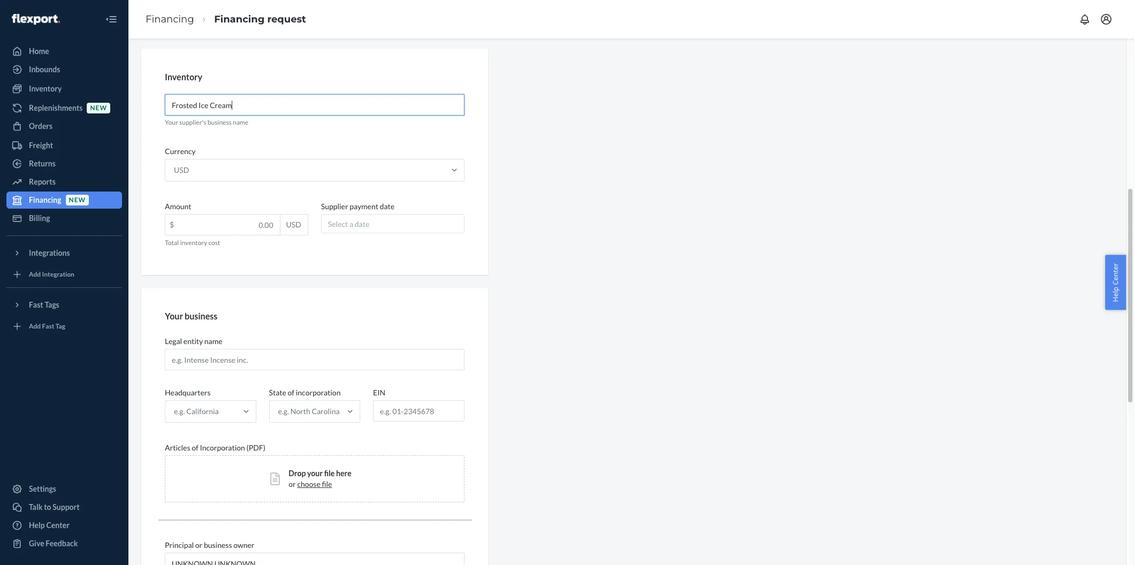 Task type: describe. For each thing, give the bounding box(es) containing it.
total inventory cost
[[165, 239, 220, 247]]

settings link
[[6, 481, 122, 498]]

0 horizontal spatial usd
[[174, 166, 189, 175]]

add integration link
[[6, 266, 122, 283]]

add fast tag link
[[6, 318, 122, 335]]

home link
[[6, 43, 122, 60]]

billing link
[[6, 210, 122, 227]]

1 vertical spatial business
[[185, 311, 217, 321]]

give
[[29, 539, 44, 548]]

legal
[[165, 337, 182, 346]]

california
[[186, 407, 219, 416]]

your for your supplier's business name
[[165, 118, 178, 126]]

open notifications image
[[1079, 13, 1092, 26]]

north
[[291, 407, 310, 416]]

replenishments
[[29, 103, 83, 112]]

supplier
[[321, 202, 348, 211]]

your business
[[165, 311, 217, 321]]

talk
[[29, 503, 43, 512]]

help inside button
[[1111, 287, 1121, 302]]

business for supplier's
[[208, 118, 232, 126]]

orders
[[29, 122, 53, 131]]

ein
[[373, 388, 386, 397]]

e.g. north carolina
[[278, 407, 340, 416]]

your
[[307, 469, 323, 478]]

1 horizontal spatial usd
[[286, 220, 301, 229]]

choose
[[297, 480, 321, 489]]

$
[[170, 220, 174, 229]]

state
[[269, 388, 286, 397]]

financing request
[[214, 13, 306, 25]]

drop
[[289, 469, 306, 478]]

payment
[[350, 202, 378, 211]]

entity
[[184, 337, 203, 346]]

freight
[[29, 141, 53, 150]]

request
[[267, 13, 306, 25]]

center inside button
[[1111, 263, 1121, 285]]

e.g. Intense Incense inc. field
[[165, 349, 464, 371]]

a
[[350, 220, 353, 229]]

headquarters
[[165, 388, 211, 397]]

financing link
[[146, 13, 194, 25]]

1 vertical spatial help
[[29, 521, 45, 530]]

legal entity name
[[165, 337, 222, 346]]

tag
[[56, 323, 65, 331]]

of for state
[[288, 388, 294, 397]]

open account menu image
[[1100, 13, 1113, 26]]

home
[[29, 47, 49, 56]]

here
[[336, 469, 352, 478]]

0 vertical spatial file
[[324, 469, 335, 478]]

drop your file here or choose file
[[289, 469, 352, 489]]

1 vertical spatial name
[[204, 337, 222, 346]]

help center inside button
[[1111, 263, 1121, 302]]

principal
[[165, 541, 194, 550]]

new for replenishments
[[90, 104, 107, 112]]

integrations button
[[6, 245, 122, 262]]

cost
[[208, 239, 220, 247]]

inventory link
[[6, 80, 122, 97]]

to
[[44, 503, 51, 512]]

e.g. for e.g. california
[[174, 407, 185, 416]]

currency
[[165, 147, 196, 156]]

help center link
[[6, 517, 122, 534]]

fast tags
[[29, 300, 59, 309]]

select a date
[[328, 220, 370, 229]]

support
[[53, 503, 80, 512]]

add integration
[[29, 271, 74, 279]]

date for supplier payment date
[[380, 202, 395, 211]]



Task type: locate. For each thing, give the bounding box(es) containing it.
e.g. Shopify Inc. field
[[165, 94, 464, 116]]

give feedback
[[29, 539, 78, 548]]

1 horizontal spatial or
[[289, 480, 296, 489]]

give feedback button
[[6, 535, 122, 552]]

help center
[[1111, 263, 1121, 302], [29, 521, 70, 530]]

0 vertical spatial your
[[165, 118, 178, 126]]

billing
[[29, 214, 50, 223]]

0 vertical spatial add
[[29, 271, 41, 279]]

1 vertical spatial help center
[[29, 521, 70, 530]]

e.g. california
[[174, 407, 219, 416]]

usd left select
[[286, 220, 301, 229]]

fast tags button
[[6, 297, 122, 314]]

0 vertical spatial or
[[289, 480, 296, 489]]

1 vertical spatial usd
[[286, 220, 301, 229]]

0 vertical spatial usd
[[174, 166, 189, 175]]

0 horizontal spatial financing
[[29, 195, 61, 205]]

0 horizontal spatial of
[[192, 443, 198, 452]]

1 vertical spatial of
[[192, 443, 198, 452]]

state of incorporation
[[269, 388, 341, 397]]

inventory
[[180, 239, 207, 247]]

articles
[[165, 443, 190, 452]]

total
[[165, 239, 179, 247]]

flexport logo image
[[12, 14, 60, 24]]

e.g. left north
[[278, 407, 289, 416]]

1 vertical spatial your
[[165, 311, 183, 321]]

date for select a date
[[355, 220, 370, 229]]

usd down currency
[[174, 166, 189, 175]]

1 vertical spatial add
[[29, 323, 41, 331]]

2 e.g. from the left
[[278, 407, 289, 416]]

0 vertical spatial help
[[1111, 287, 1121, 302]]

fast left tag
[[42, 323, 54, 331]]

your up legal
[[165, 311, 183, 321]]

new for financing
[[69, 196, 86, 204]]

new down reports link
[[69, 196, 86, 204]]

financing for 'financing' link
[[146, 13, 194, 25]]

talk to support button
[[6, 499, 122, 516]]

0 vertical spatial of
[[288, 388, 294, 397]]

2 vertical spatial business
[[204, 541, 232, 550]]

feedback
[[46, 539, 78, 548]]

1 e.g. from the left
[[174, 407, 185, 416]]

0 vertical spatial business
[[208, 118, 232, 126]]

your
[[165, 118, 178, 126], [165, 311, 183, 321]]

inbounds link
[[6, 61, 122, 78]]

0 vertical spatial inventory
[[165, 72, 202, 82]]

or right principal
[[195, 541, 202, 550]]

incorporation
[[200, 443, 245, 452]]

0 horizontal spatial new
[[69, 196, 86, 204]]

principal or business owner
[[165, 541, 255, 550]]

1 horizontal spatial date
[[380, 202, 395, 211]]

of
[[288, 388, 294, 397], [192, 443, 198, 452]]

0 vertical spatial name
[[233, 118, 248, 126]]

0 horizontal spatial e.g.
[[174, 407, 185, 416]]

file alt image
[[271, 473, 280, 486]]

of for articles
[[192, 443, 198, 452]]

e.g. 01-2345678 text field
[[374, 401, 464, 421]]

1 horizontal spatial help
[[1111, 287, 1121, 302]]

(pdf)
[[247, 443, 266, 452]]

add
[[29, 271, 41, 279], [29, 323, 41, 331]]

fast inside dropdown button
[[29, 300, 43, 309]]

supplier payment date
[[321, 202, 395, 211]]

supplier's
[[179, 118, 206, 126]]

financing for financing request
[[214, 13, 265, 25]]

1 vertical spatial file
[[322, 480, 332, 489]]

0.00 text field
[[165, 215, 280, 235]]

0 vertical spatial fast
[[29, 300, 43, 309]]

carolina
[[312, 407, 340, 416]]

e.g. for e.g. north carolina
[[278, 407, 289, 416]]

e.g. down headquarters at the bottom of page
[[174, 407, 185, 416]]

add fast tag
[[29, 323, 65, 331]]

1 horizontal spatial new
[[90, 104, 107, 112]]

add for add fast tag
[[29, 323, 41, 331]]

1 horizontal spatial financing
[[146, 13, 194, 25]]

integrations
[[29, 248, 70, 258]]

file
[[324, 469, 335, 478], [322, 480, 332, 489]]

1 vertical spatial new
[[69, 196, 86, 204]]

breadcrumbs navigation
[[137, 4, 315, 35]]

1 add from the top
[[29, 271, 41, 279]]

1 vertical spatial or
[[195, 541, 202, 550]]

1 horizontal spatial name
[[233, 118, 248, 126]]

financing request link
[[214, 13, 306, 25]]

0 horizontal spatial help center
[[29, 521, 70, 530]]

file down your
[[322, 480, 332, 489]]

or inside drop your file here or choose file
[[289, 480, 296, 489]]

your left the supplier's
[[165, 118, 178, 126]]

2 horizontal spatial financing
[[214, 13, 265, 25]]

usd
[[174, 166, 189, 175], [286, 220, 301, 229]]

business right the supplier's
[[208, 118, 232, 126]]

0 horizontal spatial help
[[29, 521, 45, 530]]

0 vertical spatial new
[[90, 104, 107, 112]]

1 vertical spatial center
[[46, 521, 70, 530]]

name right 'entity'
[[204, 337, 222, 346]]

reports
[[29, 177, 56, 186]]

0 vertical spatial center
[[1111, 263, 1121, 285]]

of right state
[[288, 388, 294, 397]]

integration
[[42, 271, 74, 279]]

2 your from the top
[[165, 311, 183, 321]]

business up legal entity name
[[185, 311, 217, 321]]

your for your business
[[165, 311, 183, 321]]

settings
[[29, 485, 56, 494]]

business left owner
[[204, 541, 232, 550]]

add down fast tags
[[29, 323, 41, 331]]

name right the supplier's
[[233, 118, 248, 126]]

financing
[[146, 13, 194, 25], [214, 13, 265, 25], [29, 195, 61, 205]]

articles of incorporation (pdf)
[[165, 443, 266, 452]]

date right 'a'
[[355, 220, 370, 229]]

1 horizontal spatial e.g.
[[278, 407, 289, 416]]

0 vertical spatial date
[[380, 202, 395, 211]]

1 horizontal spatial center
[[1111, 263, 1121, 285]]

name
[[233, 118, 248, 126], [204, 337, 222, 346]]

inventory down "inbounds" on the left
[[29, 84, 62, 93]]

inventory up the supplier's
[[165, 72, 202, 82]]

talk to support
[[29, 503, 80, 512]]

incorporation
[[296, 388, 341, 397]]

e.g.
[[174, 407, 185, 416], [278, 407, 289, 416]]

add for add integration
[[29, 271, 41, 279]]

1 vertical spatial date
[[355, 220, 370, 229]]

1 horizontal spatial inventory
[[165, 72, 202, 82]]

tags
[[45, 300, 59, 309]]

1 vertical spatial fast
[[42, 323, 54, 331]]

of right articles
[[192, 443, 198, 452]]

close navigation image
[[105, 13, 118, 26]]

or down drop
[[289, 480, 296, 489]]

0 horizontal spatial inventory
[[29, 84, 62, 93]]

returns
[[29, 159, 56, 168]]

0 horizontal spatial name
[[204, 337, 222, 346]]

inbounds
[[29, 65, 60, 74]]

Owner's full name field
[[165, 553, 464, 565]]

your supplier's business name
[[165, 118, 248, 126]]

file left here
[[324, 469, 335, 478]]

0 horizontal spatial or
[[195, 541, 202, 550]]

select
[[328, 220, 348, 229]]

returns link
[[6, 155, 122, 172]]

business
[[208, 118, 232, 126], [185, 311, 217, 321], [204, 541, 232, 550]]

date right payment
[[380, 202, 395, 211]]

2 add from the top
[[29, 323, 41, 331]]

1 horizontal spatial help center
[[1111, 263, 1121, 302]]

1 your from the top
[[165, 118, 178, 126]]

or
[[289, 480, 296, 489], [195, 541, 202, 550]]

0 horizontal spatial center
[[46, 521, 70, 530]]

1 horizontal spatial of
[[288, 388, 294, 397]]

0 vertical spatial help center
[[1111, 263, 1121, 302]]

new
[[90, 104, 107, 112], [69, 196, 86, 204]]

fast left tags
[[29, 300, 43, 309]]

business for or
[[204, 541, 232, 550]]

center
[[1111, 263, 1121, 285], [46, 521, 70, 530]]

add left integration
[[29, 271, 41, 279]]

inventory
[[165, 72, 202, 82], [29, 84, 62, 93]]

amount
[[165, 202, 191, 211]]

new up "orders" link
[[90, 104, 107, 112]]

owner
[[234, 541, 255, 550]]

1 vertical spatial inventory
[[29, 84, 62, 93]]

reports link
[[6, 173, 122, 191]]

orders link
[[6, 118, 122, 135]]

fast
[[29, 300, 43, 309], [42, 323, 54, 331]]

help center button
[[1106, 255, 1126, 310]]

date
[[380, 202, 395, 211], [355, 220, 370, 229]]

freight link
[[6, 137, 122, 154]]

0 horizontal spatial date
[[355, 220, 370, 229]]



Task type: vqa. For each thing, say whether or not it's contained in the screenshot.
bundle in "Button"
no



